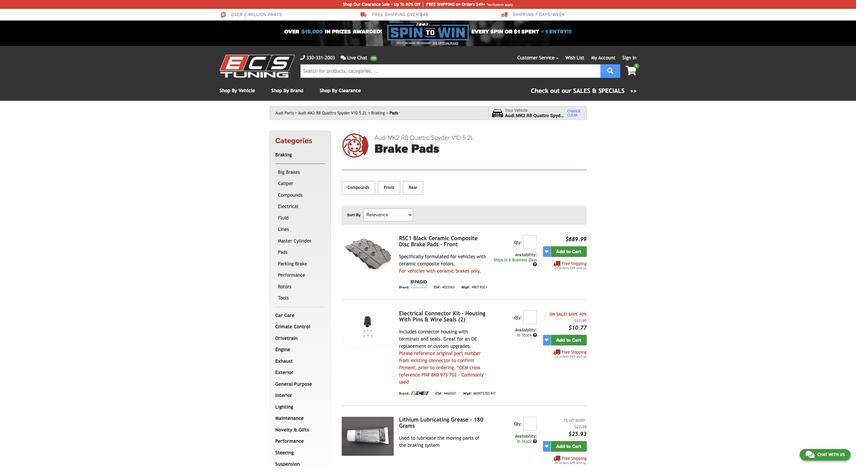 Task type: vqa. For each thing, say whether or not it's contained in the screenshot.
1st Add to Cart button from the bottom
yes



Task type: describe. For each thing, give the bounding box(es) containing it.
entry!!!
[[550, 28, 572, 35]]

my account
[[592, 55, 616, 61]]

electrical link
[[277, 201, 324, 213]]

add to cart button for 1st add to wish list icon
[[551, 335, 587, 346]]

maintenance link
[[274, 413, 324, 425]]

es#4812 - g052150a2 - lithium lubricating grease - 180 grams - used to lubricate the moving parts of the braking system - genuine volkswagen audi - audi volkswagen image
[[342, 417, 394, 456]]

1 add to wish list image from the top
[[545, 339, 549, 342]]

shop by clearance link
[[320, 88, 361, 93]]

mfg#: for electrical connector kit - housing with pins & wire seals (2)
[[464, 392, 472, 396]]

comments image for chat
[[806, 451, 816, 459]]

1 vertical spatial connector
[[429, 358, 451, 364]]

or inside includes connector housing with terminals and seals. great for an oe replacement or custom upgrades. please reference original part number from existing connector to confirm fitment, prior to ordering. *oem cross reference pn# 8k0 973 702 - commonly used
[[428, 344, 433, 349]]

quattro for audi mk2 r8 quattro spyder v10 5.2l brake pads
[[410, 134, 430, 142]]

sales
[[574, 87, 591, 94]]

1 vertical spatial chat
[[818, 453, 828, 458]]

disc
[[399, 241, 410, 248]]

.
[[459, 42, 459, 45]]

0 horizontal spatial braking link
[[274, 150, 324, 161]]

mk2 for audi mk2 r8 quattro spyder v10 5.2l
[[308, 111, 315, 116]]

question circle image for $889.99
[[533, 263, 538, 267]]

housing
[[466, 311, 486, 317]]

performance for the bottommost performance link
[[276, 439, 304, 444]]

customer service button
[[518, 54, 559, 62]]

4460501
[[444, 392, 457, 396]]

pads inside audi mk2 r8 quattro spyder v10 5.2l brake pads
[[412, 142, 440, 156]]

to down $889.99
[[567, 249, 571, 255]]

r8 for audi mk2 r8 quattro spyder v10 5.2l
[[316, 111, 321, 116]]

0 vertical spatial vehicles
[[458, 254, 476, 260]]

used
[[399, 380, 409, 385]]

audi mk2 r8 quattro spyder v10 5.2l
[[299, 111, 367, 116]]

$17.99
[[575, 319, 587, 324]]

1 vertical spatial performance link
[[274, 436, 324, 448]]

to down $10.77
[[567, 338, 571, 343]]

*exclusions
[[487, 3, 504, 6]]

front inside rsc1 black ceramic composite disc brake pads - front
[[444, 241, 458, 248]]

audi for audi mk2 r8 quattro spyder v10 5.2l brake pads
[[375, 134, 387, 142]]

sort by
[[347, 213, 361, 217]]

audi inside the your vehicle audi mk2 r8 quattro spyder v10 5.2l
[[506, 113, 515, 118]]

composite
[[418, 261, 440, 267]]

2 add to wish list image from the top
[[545, 445, 549, 449]]

r8 for audi mk2 r8 quattro spyder v10 5.2l brake pads
[[402, 134, 409, 142]]

$27.99
[[575, 425, 587, 430]]

- inside the 'electrical connector kit - housing with pins & wire seals (2)'
[[462, 311, 464, 317]]

customer service
[[518, 55, 555, 61]]

audi for audi parts
[[276, 111, 284, 116]]

qty: for electrical connector kit - housing with pins & wire seals (2)
[[515, 316, 523, 320]]

to down 'part'
[[452, 358, 457, 364]]

in stock for question circle image
[[518, 440, 533, 444]]

every
[[472, 28, 490, 35]]

change
[[568, 109, 582, 113]]

over 2 million parts link
[[220, 12, 282, 18]]

msrp
[[576, 419, 586, 423]]

electrical for electrical connector kit - housing with pins & wire seals (2)
[[399, 311, 424, 317]]

and inside includes connector housing with terminals and seals. great for an oe replacement or custom upgrades. please reference original part number from existing connector to confirm fitment, prior to ordering. *oem cross reference pn# 8k0 973 702 - commonly used
[[421, 337, 429, 342]]

1 vertical spatial the
[[399, 443, 407, 448]]

seals
[[444, 317, 457, 323]]

2
[[244, 12, 247, 18]]

$49 down $10.77
[[570, 355, 576, 359]]

your vehicle audi mk2 r8 quattro spyder v10 5.2l
[[506, 108, 585, 118]]

2 add from the top
[[557, 338, 566, 343]]

0 vertical spatial chat
[[358, 55, 368, 61]]

categories
[[276, 136, 313, 145]]

973
[[441, 372, 448, 378]]

40%
[[580, 312, 587, 317]]

grams
[[399, 423, 415, 430]]

chat with us link
[[800, 450, 851, 461]]

0 vertical spatial braking
[[372, 111, 385, 116]]

$889.99
[[566, 236, 587, 243]]

ping
[[446, 2, 455, 7]]

es#: 4023563
[[434, 286, 455, 290]]

car care
[[276, 313, 295, 318]]

ecs tuning 'spin to win' contest logo image
[[388, 23, 469, 40]]

to down $25.93
[[567, 444, 571, 450]]

1 horizontal spatial compounds
[[348, 185, 370, 190]]

2 vertical spatial in
[[518, 440, 521, 444]]

3 up from the top
[[583, 461, 587, 465]]

ships
[[494, 258, 503, 263]]

of
[[476, 436, 480, 441]]

free down $10.77
[[562, 350, 571, 355]]

by for brand
[[284, 88, 289, 93]]

add to cart for add to cart button corresponding to add to wish list image
[[557, 249, 582, 255]]

confirm
[[458, 358, 475, 364]]

for inside includes connector housing with terminals and seals. great for an oe replacement or custom upgrades. please reference original part number from existing connector to confirm fitment, prior to ordering. *oem cross reference pn# 8k0 973 702 - commonly used
[[458, 337, 464, 342]]

orders
[[462, 2, 475, 7]]

parts
[[285, 111, 294, 116]]

clearance for our
[[362, 2, 381, 7]]

shipping left 7
[[513, 12, 534, 18]]

list
[[577, 55, 585, 61]]

8k0973702-
[[474, 392, 491, 396]]

ships in 6 business days
[[494, 258, 538, 263]]

rules
[[451, 42, 459, 45]]

shipping down $889.99
[[572, 262, 587, 266]]

shop by brand link
[[272, 88, 304, 93]]

purchase
[[402, 42, 416, 45]]

quattro inside the your vehicle audi mk2 r8 quattro spyder v10 5.2l
[[534, 113, 550, 118]]

lithium lubricating grease - 180 grams link
[[399, 417, 484, 430]]

ordering.
[[436, 365, 456, 371]]

master
[[278, 238, 293, 244]]

1 horizontal spatial compounds link
[[342, 181, 376, 195]]

braking subcategories element
[[276, 164, 325, 307]]

to inside the used to lubricate the moving parts of the braking system
[[411, 436, 416, 441]]

free down 'shop our clearance sale - up to 80% off'
[[372, 12, 384, 18]]

exhaust
[[276, 359, 293, 364]]

vehicle inside the your vehicle audi mk2 r8 quattro spyder v10 5.2l
[[515, 108, 528, 113]]

clearance for by
[[339, 88, 361, 93]]

terminals
[[399, 337, 420, 342]]

2003
[[325, 55, 335, 61]]

*oem
[[458, 365, 469, 371]]

exterior link
[[274, 368, 324, 379]]

audi for audi mk2 r8 quattro spyder v10 5.2l
[[299, 111, 307, 116]]

kit
[[491, 392, 496, 396]]

with down composite
[[427, 268, 436, 274]]

2 up from the top
[[583, 355, 587, 359]]

exterior
[[276, 370, 294, 376]]

electrical connector kit - housing with pins & wire seals (2)
[[399, 311, 486, 323]]

0 vertical spatial connector
[[418, 329, 440, 335]]

& inside the 'electrical connector kit - housing with pins & wire seals (2)'
[[425, 317, 429, 323]]

upgrades.
[[451, 344, 472, 349]]

shipping 7 days/week link
[[502, 12, 566, 18]]

over for over $15,000 in prizes
[[285, 28, 300, 35]]

climate
[[276, 324, 293, 330]]

0 vertical spatial performance link
[[277, 270, 324, 281]]

used
[[399, 436, 410, 441]]

phone image
[[301, 55, 305, 60]]

$1
[[514, 28, 521, 35]]

performance for top performance link
[[278, 273, 306, 278]]

control
[[294, 324, 311, 330]]

free down $889.99
[[562, 262, 571, 266]]

master cylinder
[[278, 238, 312, 244]]

0 horizontal spatial in
[[325, 28, 331, 35]]

necessary.
[[417, 42, 432, 45]]

in stock for on sale!                         save 40% question circle icon
[[518, 333, 533, 338]]

4907
[[472, 286, 479, 290]]

3 availability: from the top
[[516, 434, 538, 439]]

sale!
[[557, 312, 568, 317]]

0 vertical spatial ceramic
[[399, 261, 417, 267]]

customer
[[518, 55, 538, 61]]

on
[[550, 312, 556, 317]]

lighting link
[[274, 402, 324, 413]]

over for over 2 million parts
[[231, 12, 243, 18]]

add to cart for add to cart button for 1st add to wish list icon
[[557, 338, 582, 343]]

es#: for front
[[434, 286, 441, 290]]

Search text field
[[301, 64, 601, 78]]

mfg#: 8k0973702-kit
[[464, 392, 496, 396]]

2 orders from the top
[[560, 355, 569, 359]]

shop by brand
[[272, 88, 304, 93]]

ecs tuning image
[[220, 55, 295, 78]]

$25.93
[[569, 431, 587, 438]]

2 free shipping on orders $49 and up from the top
[[555, 350, 587, 359]]

my
[[592, 55, 598, 61]]

braking
[[408, 443, 424, 448]]

car care link
[[274, 310, 324, 322]]

and down $889.99
[[577, 266, 582, 270]]

$49+
[[476, 2, 486, 7]]

with inside includes connector housing with terminals and seals. great for an oe replacement or custom upgrades. please reference original part number from existing connector to confirm fitment, prior to ordering. *oem cross reference pn# 8k0 973 702 - commonly used
[[459, 329, 468, 335]]

sign
[[623, 55, 632, 61]]

mk2 for audi mk2 r8 quattro spyder v10 5.2l brake pads
[[388, 134, 400, 142]]

free shipping on orders $49 and up for second add to wish list icon from the top of the page
[[555, 457, 587, 465]]

parking brake
[[278, 261, 307, 267]]

by for clearance
[[332, 88, 338, 93]]

$49 down $25.93
[[570, 461, 576, 465]]

$10.77
[[569, 325, 587, 331]]

cart for add to cart button corresponding to add to wish list image
[[572, 249, 582, 255]]

brake inside audi mk2 r8 quattro spyder v10 5.2l brake pads
[[375, 142, 409, 156]]

add to cart for second add to wish list icon from the top of the page add to cart button
[[557, 444, 582, 450]]

r8 inside the your vehicle audi mk2 r8 quattro spyder v10 5.2l
[[527, 113, 533, 118]]

brake inside rsc1 black ceramic composite disc brake pads - front
[[411, 241, 426, 248]]

pads inside rsc1 black ceramic composite disc brake pads - front
[[428, 241, 439, 248]]

free shipping over $49
[[372, 12, 429, 18]]

- inside includes connector housing with terminals and seals. great for an oe replacement or custom upgrades. please reference original part number from existing connector to confirm fitment, prior to ordering. *oem cross reference pn# 8k0 973 702 - commonly used
[[459, 372, 460, 378]]

5.2l inside the your vehicle audi mk2 r8 quattro spyder v10 5.2l
[[576, 113, 585, 118]]

1 vertical spatial vehicles
[[408, 268, 425, 274]]

search image
[[608, 68, 614, 74]]

shop our clearance sale - up to 80% off
[[343, 2, 421, 7]]

availability: for on sale!                         save 40%
[[516, 328, 538, 333]]

wish list link
[[566, 55, 585, 61]]

parking
[[278, 261, 294, 267]]

compounds inside braking subcategories element
[[278, 193, 303, 198]]



Task type: locate. For each thing, give the bounding box(es) containing it.
up down $25.93
[[583, 461, 587, 465]]

specials
[[599, 87, 625, 94]]

comments image
[[341, 55, 346, 60], [806, 451, 816, 459]]

1 vertical spatial comments image
[[806, 451, 816, 459]]

es#: left 4460501
[[436, 392, 443, 396]]

up down $10.77
[[583, 355, 587, 359]]

0 horizontal spatial mk2
[[308, 111, 315, 116]]

compounds link
[[342, 181, 376, 195], [277, 190, 324, 201]]

gifts
[[299, 428, 309, 433]]

2 vertical spatial &
[[294, 428, 297, 433]]

composite
[[451, 235, 478, 242]]

orders down $25.93
[[560, 461, 569, 465]]

rsc1 black ceramic composite disc brake pads - front
[[399, 235, 478, 248]]

0 vertical spatial parts
[[268, 12, 282, 18]]

comments image inside "chat with us" link
[[806, 451, 816, 459]]

brand: for electrical connector kit - housing with pins & wire seals (2)
[[399, 392, 410, 396]]

shop for shop by vehicle
[[220, 88, 231, 93]]

with up only.
[[477, 254, 487, 260]]

clearance up audi mk2 r8 quattro spyder v10 5.2l link
[[339, 88, 361, 93]]

& for gifts
[[294, 428, 297, 433]]

the down used
[[399, 443, 407, 448]]

1 vertical spatial braking link
[[274, 150, 324, 161]]

1 vertical spatial mfg#:
[[464, 392, 472, 396]]

off
[[415, 2, 421, 7]]

0 vertical spatial question circle image
[[533, 263, 538, 267]]

2 qty: from the top
[[515, 316, 523, 320]]

see
[[433, 42, 438, 45]]

add right add to wish list image
[[557, 249, 566, 255]]

includes connector housing with terminals and seals. great for an oe replacement or custom upgrades. please reference original part number from existing connector to confirm fitment, prior to ordering. *oem cross reference pn# 8k0 973 702 - commonly used
[[399, 329, 484, 385]]

ceramic down specifically
[[399, 261, 417, 267]]

ceramic down rotors.
[[437, 268, 455, 274]]

v10 for audi mk2 r8 quattro spyder v10 5.2l brake pads
[[452, 134, 461, 142]]

front up formulated
[[444, 241, 458, 248]]

business
[[513, 258, 528, 263]]

or down 'seals.'
[[428, 344, 433, 349]]

compounds down caliper
[[278, 193, 303, 198]]

1 vertical spatial in
[[505, 258, 508, 263]]

big brakes
[[278, 170, 300, 175]]

qty:
[[515, 240, 523, 245], [515, 316, 523, 320], [515, 422, 523, 427]]

v10 inside audi mk2 r8 quattro spyder v10 5.2l brake pads
[[452, 134, 461, 142]]

1 add to cart button from the top
[[551, 247, 587, 257]]

parts right million
[[268, 12, 282, 18]]

1 vertical spatial availability:
[[516, 328, 538, 333]]

brake inside braking subcategories element
[[295, 261, 307, 267]]

1 vertical spatial front
[[444, 241, 458, 248]]

- inside 'link'
[[391, 2, 393, 7]]

electrical up 'includes'
[[399, 311, 424, 317]]

1 horizontal spatial v10
[[452, 134, 461, 142]]

system
[[425, 443, 440, 448]]

add to cart down $889.99
[[557, 249, 582, 255]]

0 vertical spatial stock
[[522, 333, 532, 338]]

0 vertical spatial front
[[384, 185, 395, 190]]

es#4023563 - 4907 rsc1 - rsc1 black ceramic composite disc brake pads - front - specifically formulated for vehicles with ceramic composite rotors. - pagid racing - audi image
[[342, 236, 394, 275]]

includes
[[399, 329, 417, 335]]

2 in stock from the top
[[518, 440, 533, 444]]

0 vertical spatial compounds
[[348, 185, 370, 190]]

1 horizontal spatial clearance
[[362, 2, 381, 7]]

1 in stock from the top
[[518, 333, 533, 338]]

novelty & gifts link
[[274, 425, 324, 436]]

0 vertical spatial in
[[633, 55, 637, 61]]

availability: for $889.99
[[516, 253, 538, 258]]

0 vertical spatial or
[[505, 28, 513, 35]]

1 horizontal spatial spyder
[[432, 134, 450, 142]]

0 vertical spatial free shipping on orders $49 and up
[[555, 262, 587, 270]]

used to lubricate the moving parts of the braking system
[[399, 436, 480, 448]]

add down 7% off msrp $27.99 $25.93
[[557, 444, 566, 450]]

mfg#: left 8k0973702-
[[464, 392, 472, 396]]

v10
[[351, 111, 358, 116], [567, 113, 575, 118], [452, 134, 461, 142]]

1 horizontal spatial r8
[[402, 134, 409, 142]]

0 horizontal spatial v10
[[351, 111, 358, 116]]

0 vertical spatial vehicle
[[239, 88, 255, 93]]

0 horizontal spatial electrical
[[278, 204, 299, 209]]

0 vertical spatial reference
[[415, 351, 436, 356]]

cross
[[470, 365, 481, 371]]

performance inside braking subcategories element
[[278, 273, 306, 278]]

8k0
[[432, 372, 439, 378]]

0 horizontal spatial comments image
[[341, 55, 346, 60]]

- left "180"
[[471, 417, 473, 423]]

free shipping on orders $49 and up down $10.77
[[555, 350, 587, 359]]

0 vertical spatial the
[[438, 436, 445, 441]]

2 availability: from the top
[[516, 328, 538, 333]]

every spin or $1 spent = 1 entry!!!
[[472, 28, 572, 35]]

2 question circle image from the top
[[533, 333, 538, 338]]

add to cart down $25.93
[[557, 444, 582, 450]]

0 vertical spatial comments image
[[341, 55, 346, 60]]

0 vertical spatial orders
[[560, 266, 569, 270]]

account
[[599, 55, 616, 61]]

lithium
[[399, 417, 419, 423]]

0 vertical spatial &
[[593, 87, 597, 94]]

to up 'braking'
[[411, 436, 416, 441]]

es#4460501 - 8k0973702-kit - electrical connector kit - housing with pins & wire seals (2) - includes connector housing with terminals and seals. great for an oe replacement or custom upgrades. - ecs - audi volkswagen image
[[342, 311, 394, 350]]

vehicles up brakes
[[458, 254, 476, 260]]

specifically
[[399, 254, 424, 260]]

brand
[[291, 88, 304, 93]]

shop by vehicle link
[[220, 88, 255, 93]]

reference up existing
[[415, 351, 436, 356]]

1 up from the top
[[583, 266, 587, 270]]

free shipping on orders $49 and up down $25.93
[[555, 457, 587, 465]]

lighting
[[276, 405, 293, 410]]

0 horizontal spatial compounds
[[278, 193, 303, 198]]

and down $25.93
[[577, 461, 582, 465]]

question circle image
[[533, 440, 538, 444]]

by down ecs tuning image
[[232, 88, 237, 93]]

add to wish list image
[[545, 250, 549, 254]]

see official rules link
[[433, 41, 459, 45]]

2 horizontal spatial &
[[593, 87, 597, 94]]

1 availability: from the top
[[516, 253, 538, 258]]

and left 'seals.'
[[421, 337, 429, 342]]

add down on sale!                         save 40% $17.99 $10.77
[[557, 338, 566, 343]]

6
[[509, 258, 512, 263]]

1 add from the top
[[557, 249, 566, 255]]

spyder for audi mk2 r8 quattro spyder v10 5.2l brake pads
[[432, 134, 450, 142]]

chat left us
[[818, 453, 828, 458]]

part
[[455, 351, 464, 356]]

by right sort
[[356, 213, 361, 217]]

add to cart button down $889.99
[[551, 247, 587, 257]]

rsc1
[[399, 235, 412, 242], [480, 286, 488, 290]]

vehicles right the 'for'
[[408, 268, 425, 274]]

clear link
[[568, 113, 582, 117]]

your
[[506, 108, 514, 113]]

& left gifts
[[294, 428, 297, 433]]

mfg#: for rsc1 black ceramic composite disc brake pads - front
[[462, 286, 471, 290]]

1 horizontal spatial front
[[444, 241, 458, 248]]

3 cart from the top
[[572, 444, 582, 450]]

compounds link inside braking subcategories element
[[277, 190, 324, 201]]

oe
[[472, 337, 478, 342]]

up down $889.99
[[583, 266, 587, 270]]

quattro for audi mk2 r8 quattro spyder v10 5.2l
[[322, 111, 337, 116]]

0 horizontal spatial vehicles
[[408, 268, 425, 274]]

brand: for rsc1 black ceramic composite disc brake pads - front
[[399, 286, 410, 290]]

shop inside 'link'
[[343, 2, 353, 7]]

for inside specifically formulated for vehicles with ceramic composite rotors. for vehicles with ceramic brakes only.
[[451, 254, 457, 260]]

0 horizontal spatial or
[[428, 344, 433, 349]]

1 stock from the top
[[522, 333, 532, 338]]

2 vertical spatial add to cart
[[557, 444, 582, 450]]

exhaust link
[[274, 356, 324, 368]]

1 horizontal spatial braking link
[[372, 111, 389, 116]]

0 horizontal spatial parts
[[268, 12, 282, 18]]

electrical inside electrical link
[[278, 204, 299, 209]]

and down $10.77
[[577, 355, 582, 359]]

lithium lubricating grease - 180 grams
[[399, 417, 484, 430]]

2 horizontal spatial spyder
[[551, 113, 565, 118]]

only.
[[471, 268, 482, 274]]

0 horizontal spatial vehicle
[[239, 88, 255, 93]]

steering link
[[274, 448, 324, 459]]

parts left of
[[463, 436, 474, 441]]

2 horizontal spatial quattro
[[534, 113, 550, 118]]

prior
[[419, 365, 429, 371]]

2 add to cart button from the top
[[551, 335, 587, 346]]

free shipping on orders $49 and up for add to wish list image
[[555, 262, 587, 270]]

stock
[[522, 333, 532, 338], [522, 440, 532, 444]]

electrical inside the 'electrical connector kit - housing with pins & wire seals (2)'
[[399, 311, 424, 317]]

$49 down $889.99
[[570, 266, 576, 270]]

1 vertical spatial braking
[[276, 152, 292, 158]]

cylinder
[[294, 238, 312, 244]]

lubricate
[[417, 436, 436, 441]]

r8 inside audi mk2 r8 quattro spyder v10 5.2l brake pads
[[402, 134, 409, 142]]

0 horizontal spatial spyder
[[338, 111, 350, 116]]

1 orders from the top
[[560, 266, 569, 270]]

3 add to cart from the top
[[557, 444, 582, 450]]

mfg#: left 4907
[[462, 286, 471, 290]]

180
[[474, 417, 484, 423]]

0 horizontal spatial 5.2l
[[359, 111, 367, 116]]

compounds link down caliper
[[277, 190, 324, 201]]

braking inside category navigation 'element'
[[276, 152, 292, 158]]

5.2l inside audi mk2 r8 quattro spyder v10 5.2l brake pads
[[463, 134, 474, 142]]

comments image left chat with us
[[806, 451, 816, 459]]

& for specials
[[593, 87, 597, 94]]

performance down novelty & gifts
[[276, 439, 304, 444]]

1 cart from the top
[[572, 249, 582, 255]]

v10 for audi mk2 r8 quattro spyder v10 5.2l
[[351, 111, 358, 116]]

shop for shop our clearance sale - up to 80% off
[[343, 2, 353, 7]]

shipping down $10.77
[[572, 350, 587, 355]]

grease
[[451, 417, 469, 423]]

2 brand: from the top
[[399, 392, 410, 396]]

novelty
[[276, 428, 293, 433]]

1 vertical spatial brand:
[[399, 392, 410, 396]]

3 orders from the top
[[560, 461, 569, 465]]

ship
[[438, 2, 446, 7]]

0 vertical spatial es#:
[[434, 286, 441, 290]]

pads inside braking subcategories element
[[278, 250, 288, 255]]

es#: for wire
[[436, 392, 443, 396]]

by up audi mk2 r8 quattro spyder v10 5.2l link
[[332, 88, 338, 93]]

1 vertical spatial add
[[557, 338, 566, 343]]

us
[[841, 453, 846, 458]]

official
[[439, 42, 450, 45]]

2 cart from the top
[[572, 338, 582, 343]]

over left $15,000
[[285, 28, 300, 35]]

0 vertical spatial availability:
[[516, 253, 538, 258]]

es#: left '4023563'
[[434, 286, 441, 290]]

2 horizontal spatial 5.2l
[[576, 113, 585, 118]]

2 stock from the top
[[522, 440, 532, 444]]

vehicles
[[458, 254, 476, 260], [408, 268, 425, 274]]

quattro inside audi mk2 r8 quattro spyder v10 5.2l brake pads
[[410, 134, 430, 142]]

comments image for live
[[341, 55, 346, 60]]

original
[[437, 351, 453, 356]]

1 vertical spatial add to cart button
[[551, 335, 587, 346]]

330-
[[307, 55, 316, 61]]

2 vertical spatial add to cart button
[[551, 442, 587, 452]]

add to cart button for second add to wish list icon from the top of the page
[[551, 442, 587, 452]]

1 vertical spatial brake
[[411, 241, 426, 248]]

2 vertical spatial availability:
[[516, 434, 538, 439]]

question circle image for on sale!                         save 40%
[[533, 333, 538, 338]]

cart down $25.93
[[572, 444, 582, 450]]

0 vertical spatial add
[[557, 249, 566, 255]]

0 vertical spatial add to wish list image
[[545, 339, 549, 342]]

with up an
[[459, 329, 468, 335]]

drivetrain link
[[274, 333, 324, 345]]

rsc1 left the black
[[399, 235, 412, 242]]

cart down $889.99
[[572, 249, 582, 255]]

1 horizontal spatial rsc1
[[480, 286, 488, 290]]

reference
[[415, 351, 436, 356], [399, 372, 420, 378]]

performance down parking brake
[[278, 273, 306, 278]]

add to cart
[[557, 249, 582, 255], [557, 338, 582, 343], [557, 444, 582, 450]]

1 horizontal spatial parts
[[463, 436, 474, 441]]

add to cart down $10.77
[[557, 338, 582, 343]]

spyder for audi mk2 r8 quattro spyder v10 5.2l
[[338, 111, 350, 116]]

or left $1
[[505, 28, 513, 35]]

brand: down used
[[399, 392, 410, 396]]

2 vertical spatial orders
[[560, 461, 569, 465]]

electrical up fluid
[[278, 204, 299, 209]]

comments image left the live
[[341, 55, 346, 60]]

cart for add to cart button for 1st add to wish list icon
[[572, 338, 582, 343]]

electrical for electrical
[[278, 204, 299, 209]]

2 vertical spatial add
[[557, 444, 566, 450]]

- inside lithium lubricating grease - 180 grams
[[471, 417, 473, 423]]

1
[[546, 28, 548, 35]]

rsc1 inside rsc1 black ceramic composite disc brake pads - front
[[399, 235, 412, 242]]

3 add from the top
[[557, 444, 566, 450]]

cart for second add to wish list icon from the top of the page add to cart button
[[572, 444, 582, 450]]

1 horizontal spatial chat
[[818, 453, 828, 458]]

shop for shop by clearance
[[320, 88, 331, 93]]

free down $25.93
[[562, 457, 571, 461]]

- left up
[[391, 2, 393, 7]]

front
[[384, 185, 395, 190], [444, 241, 458, 248]]

shopping cart image
[[626, 66, 637, 76]]

clearance right the our
[[362, 2, 381, 7]]

change clear
[[568, 109, 582, 117]]

0 vertical spatial over
[[231, 12, 243, 18]]

es#: 4460501
[[436, 392, 457, 396]]

wish
[[566, 55, 576, 61]]

chat right the live
[[358, 55, 368, 61]]

maintenance
[[276, 416, 304, 422]]

0 vertical spatial add to cart button
[[551, 247, 587, 257]]

1 horizontal spatial over
[[285, 28, 300, 35]]

1 free shipping on orders $49 and up from the top
[[555, 262, 587, 270]]

0 vertical spatial qty:
[[515, 240, 523, 245]]

audi inside audi mk2 r8 quattro spyder v10 5.2l brake pads
[[375, 134, 387, 142]]

1 horizontal spatial for
[[458, 337, 464, 342]]

off
[[570, 419, 575, 423]]

3 add to cart button from the top
[[551, 442, 587, 452]]

by for vehicle
[[232, 88, 237, 93]]

over
[[407, 12, 419, 18]]

1 vertical spatial ceramic
[[437, 268, 455, 274]]

parts
[[268, 12, 282, 18], [463, 436, 474, 441]]

7% off msrp $27.99 $25.93
[[564, 419, 587, 438]]

0 horizontal spatial ceramic
[[399, 261, 417, 267]]

free
[[427, 2, 436, 7]]

add to wish list image
[[545, 339, 549, 342], [545, 445, 549, 449]]

80%
[[406, 2, 414, 7]]

or
[[505, 28, 513, 35], [428, 344, 433, 349]]

1 question circle image from the top
[[533, 263, 538, 267]]

brand: left pagid racing - corporate logo
[[399, 286, 410, 290]]

compounds up sort by
[[348, 185, 370, 190]]

sales & specials
[[574, 87, 625, 94]]

with left us
[[829, 453, 840, 458]]

0 horizontal spatial r8
[[316, 111, 321, 116]]

mk2 inside the your vehicle audi mk2 r8 quattro spyder v10 5.2l
[[516, 113, 526, 118]]

rsc1 right 4907
[[480, 286, 488, 290]]

category navigation element
[[270, 131, 331, 467]]

& right sales
[[593, 87, 597, 94]]

the up "system"
[[438, 436, 445, 441]]

formulated
[[425, 254, 449, 260]]

2 add to cart from the top
[[557, 338, 582, 343]]

front left rear
[[384, 185, 395, 190]]

seals.
[[430, 337, 443, 342]]

connector down original
[[429, 358, 451, 364]]

front link
[[378, 181, 401, 195]]

please
[[399, 351, 413, 356]]

by left brand
[[284, 88, 289, 93]]

1 vertical spatial up
[[583, 355, 587, 359]]

free shipping on orders $49 and up down $889.99
[[555, 262, 587, 270]]

- inside rsc1 black ceramic composite disc brake pads - front
[[441, 241, 443, 248]]

1 vertical spatial reference
[[399, 372, 420, 378]]

for left an
[[458, 337, 464, 342]]

add to cart button down $10.77
[[551, 335, 587, 346]]

vehicle right your
[[515, 108, 528, 113]]

add to cart button
[[551, 247, 587, 257], [551, 335, 587, 346], [551, 442, 587, 452]]

1 vertical spatial parts
[[463, 436, 474, 441]]

1 horizontal spatial braking
[[372, 111, 385, 116]]

add to cart button for add to wish list image
[[551, 247, 587, 257]]

availability:
[[516, 253, 538, 258], [516, 328, 538, 333], [516, 434, 538, 439]]

3 free shipping on orders $49 and up from the top
[[555, 457, 587, 465]]

parts inside the used to lubricate the moving parts of the braking system
[[463, 436, 474, 441]]

clearance inside 'link'
[[362, 2, 381, 7]]

cart down $10.77
[[572, 338, 582, 343]]

$49 right over
[[420, 12, 429, 18]]

change link
[[568, 109, 582, 113]]

qty: for rsc1 black ceramic composite disc brake pads - front
[[515, 240, 523, 245]]

drivetrain
[[276, 336, 298, 341]]

shipping down $25.93
[[572, 457, 587, 461]]

- right kit
[[462, 311, 464, 317]]

question circle image
[[533, 263, 538, 267], [533, 333, 538, 338]]

to up "8k0"
[[431, 365, 435, 371]]

1 vertical spatial over
[[285, 28, 300, 35]]

1 vertical spatial in
[[518, 333, 521, 338]]

1 vertical spatial question circle image
[[533, 333, 538, 338]]

- up formulated
[[441, 241, 443, 248]]

0 horizontal spatial over
[[231, 12, 243, 18]]

1 add to cart from the top
[[557, 249, 582, 255]]

rear link
[[403, 181, 424, 195]]

reference down 'fitment,'
[[399, 372, 420, 378]]

5.2l for audi mk2 r8 quattro spyder v10 5.2l brake pads
[[463, 134, 474, 142]]

engine link
[[274, 345, 324, 356]]

over $15,000 in prizes
[[285, 28, 351, 35]]

0 vertical spatial mfg#:
[[462, 286, 471, 290]]

spin
[[491, 28, 504, 35]]

in left 6
[[505, 258, 508, 263]]

1 qty: from the top
[[515, 240, 523, 245]]

v10 inside the your vehicle audi mk2 r8 quattro spyder v10 5.2l
[[567, 113, 575, 118]]

1 vertical spatial clearance
[[339, 88, 361, 93]]

0 horizontal spatial clearance
[[339, 88, 361, 93]]

rotors.
[[441, 261, 456, 267]]

5.2l for audi mk2 r8 quattro spyder v10 5.2l
[[359, 111, 367, 116]]

add to cart button down $25.93
[[551, 442, 587, 452]]

vehicle down ecs tuning image
[[239, 88, 255, 93]]

& inside category navigation 'element'
[[294, 428, 297, 433]]

performance link down parking brake
[[277, 270, 324, 281]]

=
[[542, 28, 544, 35]]

& right pins
[[425, 317, 429, 323]]

2 vertical spatial brake
[[295, 261, 307, 267]]

r8
[[316, 111, 321, 116], [527, 113, 533, 118], [402, 134, 409, 142]]

0 vertical spatial brand:
[[399, 286, 410, 290]]

None number field
[[524, 236, 538, 249], [524, 311, 538, 325], [524, 417, 538, 431], [524, 236, 538, 249], [524, 311, 538, 325], [524, 417, 538, 431]]

1 vertical spatial add to wish list image
[[545, 445, 549, 449]]

connector up 'seals.'
[[418, 329, 440, 335]]

0 horizontal spatial brake
[[295, 261, 307, 267]]

shop for shop by brand
[[272, 88, 282, 93]]

spyder inside the your vehicle audi mk2 r8 quattro spyder v10 5.2l
[[551, 113, 565, 118]]

our
[[354, 2, 361, 7]]

interior
[[276, 393, 293, 399]]

1 vertical spatial &
[[425, 317, 429, 323]]

0 vertical spatial cart
[[572, 249, 582, 255]]

over left 2
[[231, 12, 243, 18]]

mk2 inside audi mk2 r8 quattro spyder v10 5.2l brake pads
[[388, 134, 400, 142]]

3 qty: from the top
[[515, 422, 523, 427]]

front inside front 'link'
[[384, 185, 395, 190]]

0 horizontal spatial for
[[451, 254, 457, 260]]

in left prizes
[[325, 28, 331, 35]]

ecs - corporate logo image
[[411, 392, 429, 395]]

1 horizontal spatial or
[[505, 28, 513, 35]]

comments image inside live chat link
[[341, 55, 346, 60]]

pagid racing - corporate logo image
[[411, 280, 427, 289]]

1 brand: from the top
[[399, 286, 410, 290]]

2 vertical spatial cart
[[572, 444, 582, 450]]

spyder inside audi mk2 r8 quattro spyder v10 5.2l brake pads
[[432, 134, 450, 142]]

2 vertical spatial free shipping on orders $49 and up
[[555, 457, 587, 465]]



